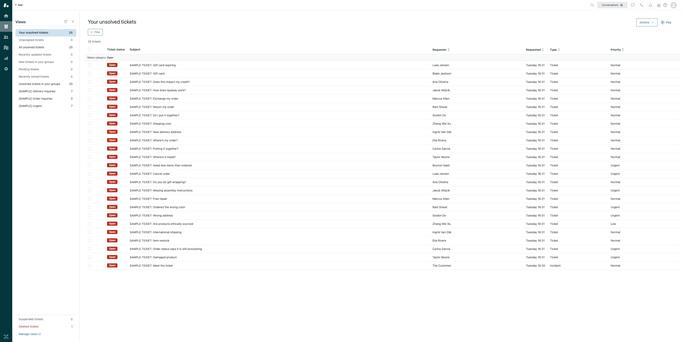 Task type: describe. For each thing, give the bounding box(es) containing it.
19 row from the top
[[85, 212, 680, 220]]

notifications image
[[649, 3, 652, 7]]

7 row from the top
[[85, 111, 680, 120]]

20 row from the top
[[85, 220, 680, 228]]

16 row from the top
[[85, 186, 680, 195]]

opens in a new tab image
[[37, 333, 41, 336]]

zendesk products image
[[657, 4, 660, 7]]

8 row from the top
[[85, 120, 680, 128]]

13 row from the top
[[85, 161, 680, 170]]

14 row from the top
[[85, 170, 680, 178]]

refresh views pane image
[[64, 20, 67, 23]]

4 row from the top
[[85, 86, 680, 95]]

17 row from the top
[[85, 195, 680, 203]]

get started image
[[3, 13, 9, 19]]

views image
[[3, 24, 9, 29]]

24 row from the top
[[85, 253, 680, 262]]

6 row from the top
[[85, 103, 680, 111]]

5 row from the top
[[85, 95, 680, 103]]

11 row from the top
[[85, 145, 680, 153]]

admin image
[[3, 66, 9, 72]]



Task type: vqa. For each thing, say whether or not it's contained in the screenshot.
13th 'row' from the bottom
yes



Task type: locate. For each thing, give the bounding box(es) containing it.
22 row from the top
[[85, 237, 680, 245]]

hide panel views image
[[71, 20, 75, 23]]

button displays agent's chat status as invisible. image
[[631, 3, 635, 7]]

2 row from the top
[[85, 69, 680, 78]]

row
[[85, 61, 680, 69], [85, 69, 680, 78], [85, 78, 680, 86], [85, 86, 680, 95], [85, 95, 680, 103], [85, 103, 680, 111], [85, 111, 680, 120], [85, 120, 680, 128], [85, 128, 680, 136], [85, 136, 680, 145], [85, 145, 680, 153], [85, 153, 680, 161], [85, 161, 680, 170], [85, 170, 680, 178], [85, 178, 680, 186], [85, 186, 680, 195], [85, 195, 680, 203], [85, 203, 680, 212], [85, 212, 680, 220], [85, 220, 680, 228], [85, 228, 680, 237], [85, 237, 680, 245], [85, 245, 680, 253], [85, 253, 680, 262], [85, 262, 680, 270]]

zendesk support image
[[3, 3, 9, 8]]

18 row from the top
[[85, 203, 680, 212]]

25 row from the top
[[85, 262, 680, 270]]

main element
[[0, 0, 12, 342]]

organizations image
[[3, 45, 9, 50]]

10 row from the top
[[85, 136, 680, 145]]

customers image
[[3, 34, 9, 40]]

get help image
[[664, 3, 667, 7]]

9 row from the top
[[85, 128, 680, 136]]

3 row from the top
[[85, 78, 680, 86]]

1 row from the top
[[85, 61, 680, 69]]

zendesk image
[[3, 334, 9, 340]]

reporting image
[[3, 56, 9, 61]]

23 row from the top
[[85, 245, 680, 253]]

21 row from the top
[[85, 228, 680, 237]]

12 row from the top
[[85, 153, 680, 161]]

15 row from the top
[[85, 178, 680, 186]]



